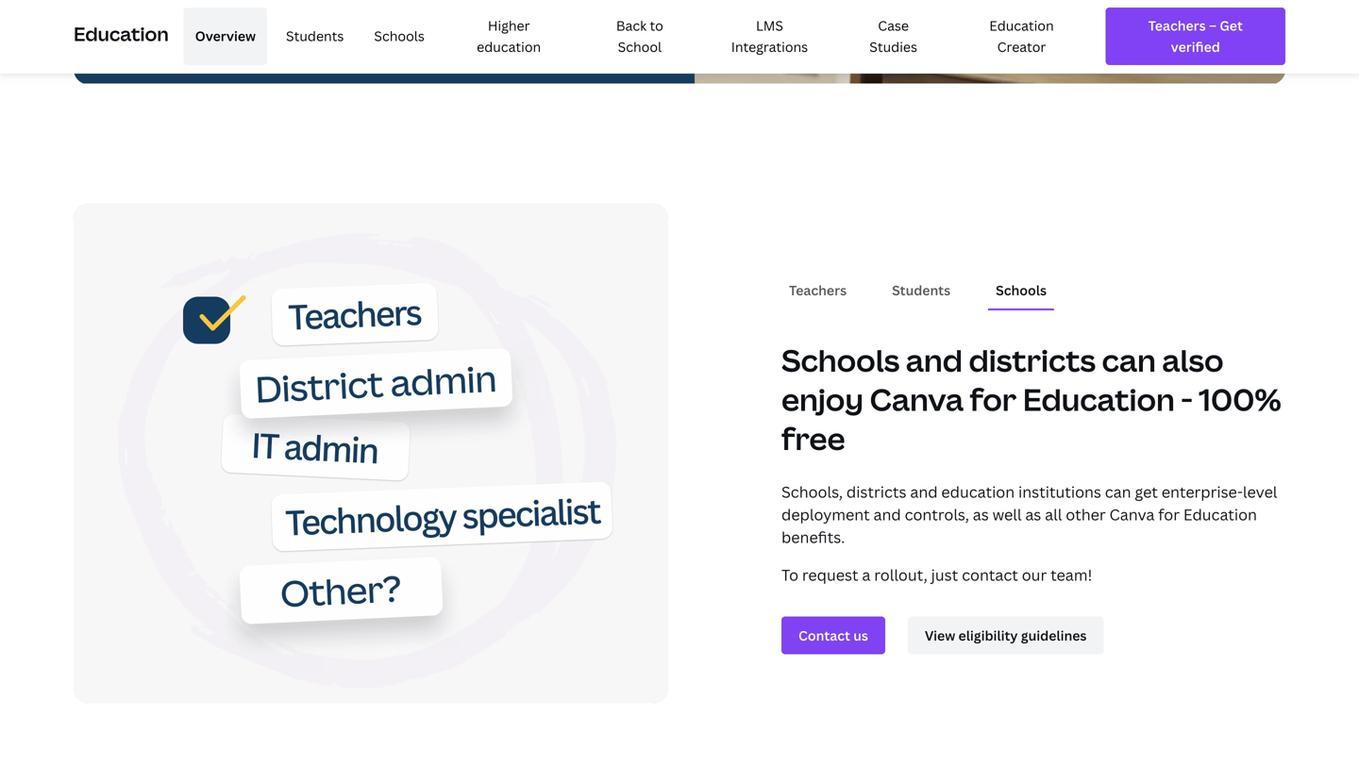Task type: locate. For each thing, give the bounding box(es) containing it.
1 horizontal spatial for
[[1158, 505, 1180, 525]]

as left all
[[1025, 505, 1041, 525]]

schools,
[[781, 482, 843, 502]]

1 vertical spatial schools
[[996, 281, 1047, 299]]

0 vertical spatial for
[[970, 379, 1017, 420]]

1 vertical spatial canva
[[1109, 505, 1155, 525]]

districts up deployment
[[847, 482, 907, 502]]

0 vertical spatial can
[[1102, 340, 1156, 381]]

1 horizontal spatial education
[[941, 482, 1015, 502]]

canva right the enjoy
[[870, 379, 964, 420]]

1 horizontal spatial canva
[[1109, 505, 1155, 525]]

contact
[[962, 565, 1018, 585]]

studies
[[870, 38, 917, 56]]

can left also
[[1102, 340, 1156, 381]]

schools link
[[363, 8, 436, 65]]

teachers – get verified image
[[1123, 15, 1269, 57]]

districts inside schools and districts can also enjoy canva for education - 100% free
[[969, 340, 1096, 381]]

deployment
[[781, 505, 870, 525]]

0 vertical spatial districts
[[969, 340, 1096, 381]]

overview link
[[184, 8, 267, 65]]

lms
[[756, 17, 783, 34]]

can left get
[[1105, 482, 1131, 502]]

districts inside schools, districts and education institutions can get enterprise-level deployment and controls, as well as all other canva for education benefits.
[[847, 482, 907, 502]]

and left controls,
[[874, 505, 901, 525]]

integrations
[[731, 38, 808, 56]]

to
[[781, 565, 798, 585]]

0 horizontal spatial as
[[973, 505, 989, 525]]

1 vertical spatial for
[[1158, 505, 1180, 525]]

canva inside schools, districts and education institutions can get enterprise-level deployment and controls, as well as all other canva for education benefits.
[[1109, 505, 1155, 525]]

to request a rollout, just contact our team!
[[781, 565, 1092, 585]]

menu bar containing higher education
[[176, 8, 1091, 65]]

2 horizontal spatial schools
[[996, 281, 1047, 299]]

1 vertical spatial districts
[[847, 482, 907, 502]]

educational institution verification process image
[[74, 203, 668, 704]]

1 as from the left
[[973, 505, 989, 525]]

1 horizontal spatial districts
[[969, 340, 1096, 381]]

as
[[973, 505, 989, 525], [1025, 505, 1041, 525]]

enterprise-
[[1162, 482, 1243, 502]]

request
[[802, 565, 858, 585]]

benefits.
[[781, 527, 845, 547]]

tab panel
[[781, 466, 1286, 670]]

0 horizontal spatial schools
[[374, 27, 425, 45]]

schools inside schools and districts can also enjoy canva for education - 100% free
[[781, 340, 900, 381]]

0 vertical spatial canva
[[870, 379, 964, 420]]

can
[[1102, 340, 1156, 381], [1105, 482, 1131, 502]]

canva
[[870, 379, 964, 420], [1109, 505, 1155, 525]]

our
[[1022, 565, 1047, 585]]

0 vertical spatial students
[[286, 27, 344, 45]]

canva down get
[[1109, 505, 1155, 525]]

for inside schools and districts can also enjoy canva for education - 100% free
[[970, 379, 1017, 420]]

teachers button
[[781, 272, 854, 308]]

2 as from the left
[[1025, 505, 1041, 525]]

back to school link
[[582, 8, 698, 65]]

students inside 'button'
[[892, 281, 951, 299]]

menu bar inside education 'element'
[[176, 8, 1091, 65]]

enjoy
[[781, 379, 864, 420]]

education inside 'element'
[[477, 38, 541, 56]]

0 horizontal spatial education
[[477, 38, 541, 56]]

school
[[618, 38, 662, 56]]

menu bar
[[176, 8, 1091, 65]]

schools inside education 'element'
[[374, 27, 425, 45]]

education creator link
[[953, 8, 1091, 65]]

teachers
[[789, 281, 847, 299]]

1 horizontal spatial as
[[1025, 505, 1041, 525]]

1 horizontal spatial students
[[892, 281, 951, 299]]

back to school
[[616, 17, 663, 56]]

case
[[878, 17, 909, 34]]

for inside schools, districts and education institutions can get enterprise-level deployment and controls, as well as all other canva for education benefits.
[[1158, 505, 1180, 525]]

districts down schools button
[[969, 340, 1096, 381]]

0 horizontal spatial canva
[[870, 379, 964, 420]]

for
[[970, 379, 1017, 420], [1158, 505, 1180, 525]]

0 vertical spatial and
[[906, 340, 963, 381]]

0 vertical spatial schools
[[374, 27, 425, 45]]

1 vertical spatial can
[[1105, 482, 1131, 502]]

also
[[1162, 340, 1224, 381]]

0 vertical spatial education
[[477, 38, 541, 56]]

level
[[1243, 482, 1277, 502]]

0 horizontal spatial districts
[[847, 482, 907, 502]]

2 vertical spatial schools
[[781, 340, 900, 381]]

education down higher
[[477, 38, 541, 56]]

1 vertical spatial education
[[941, 482, 1015, 502]]

students
[[286, 27, 344, 45], [892, 281, 951, 299]]

and inside schools and districts can also enjoy canva for education - 100% free
[[906, 340, 963, 381]]

education
[[989, 17, 1054, 34], [74, 21, 169, 47], [1023, 379, 1175, 420], [1183, 505, 1257, 525]]

education
[[477, 38, 541, 56], [941, 482, 1015, 502]]

and down students 'button'
[[906, 340, 963, 381]]

and up controls,
[[910, 482, 938, 502]]

districts
[[969, 340, 1096, 381], [847, 482, 907, 502]]

1 vertical spatial students
[[892, 281, 951, 299]]

case studies
[[870, 17, 917, 56]]

0 horizontal spatial students
[[286, 27, 344, 45]]

as left well
[[973, 505, 989, 525]]

education up well
[[941, 482, 1015, 502]]

education inside schools, districts and education institutions can get enterprise-level deployment and controls, as well as all other canva for education benefits.
[[941, 482, 1015, 502]]

higher education link
[[443, 8, 574, 65]]

schools
[[374, 27, 425, 45], [996, 281, 1047, 299], [781, 340, 900, 381]]

schools inside button
[[996, 281, 1047, 299]]

0 horizontal spatial for
[[970, 379, 1017, 420]]

and
[[906, 340, 963, 381], [910, 482, 938, 502], [874, 505, 901, 525]]

1 horizontal spatial schools
[[781, 340, 900, 381]]

overview
[[195, 27, 256, 45]]



Task type: vqa. For each thing, say whether or not it's contained in the screenshot.
bottommost LIST
no



Task type: describe. For each thing, give the bounding box(es) containing it.
case studies link
[[842, 8, 945, 65]]

lms integrations
[[731, 17, 808, 56]]

-
[[1181, 379, 1193, 420]]

higher education
[[477, 17, 541, 56]]

schools button
[[988, 272, 1054, 308]]

education element
[[74, 0, 1286, 72]]

schools, districts and education institutions can get enterprise-level deployment and controls, as well as all other canva for education benefits.
[[781, 482, 1277, 547]]

schools and districts can also enjoy canva for education - 100% free
[[781, 340, 1281, 459]]

higher
[[488, 17, 530, 34]]

students button
[[884, 272, 958, 308]]

1 vertical spatial and
[[910, 482, 938, 502]]

can inside schools and districts can also enjoy canva for education - 100% free
[[1102, 340, 1156, 381]]

a
[[862, 565, 871, 585]]

rollout,
[[874, 565, 928, 585]]

canva inside schools and districts can also enjoy canva for education - 100% free
[[870, 379, 964, 420]]

education inside schools and districts can also enjoy canva for education - 100% free
[[1023, 379, 1175, 420]]

free
[[781, 418, 845, 459]]

team!
[[1051, 565, 1092, 585]]

education inside 'menu bar'
[[989, 17, 1054, 34]]

100%
[[1199, 379, 1281, 420]]

students link
[[275, 8, 355, 65]]

tab panel containing schools, districts and education institutions can get enterprise-level deployment and controls, as well as all other canva for education benefits.
[[781, 466, 1286, 670]]

back
[[616, 17, 647, 34]]

schools for schools and districts can also enjoy canva for education - 100% free
[[781, 340, 900, 381]]

education inside schools, districts and education institutions can get enterprise-level deployment and controls, as well as all other canva for education benefits.
[[1183, 505, 1257, 525]]

2 vertical spatial and
[[874, 505, 901, 525]]

lms integrations link
[[705, 8, 834, 65]]

can inside schools, districts and education institutions can get enterprise-level deployment and controls, as well as all other canva for education benefits.
[[1105, 482, 1131, 502]]

other
[[1066, 505, 1106, 525]]

all
[[1045, 505, 1062, 525]]

education creator
[[989, 17, 1054, 56]]

well
[[993, 505, 1022, 525]]

institutions
[[1018, 482, 1101, 502]]

schools for the "schools" link
[[374, 27, 425, 45]]

just
[[931, 565, 958, 585]]

controls,
[[905, 505, 969, 525]]

students inside 'menu bar'
[[286, 27, 344, 45]]

get
[[1135, 482, 1158, 502]]

to
[[650, 17, 663, 34]]

creator
[[997, 38, 1046, 56]]



